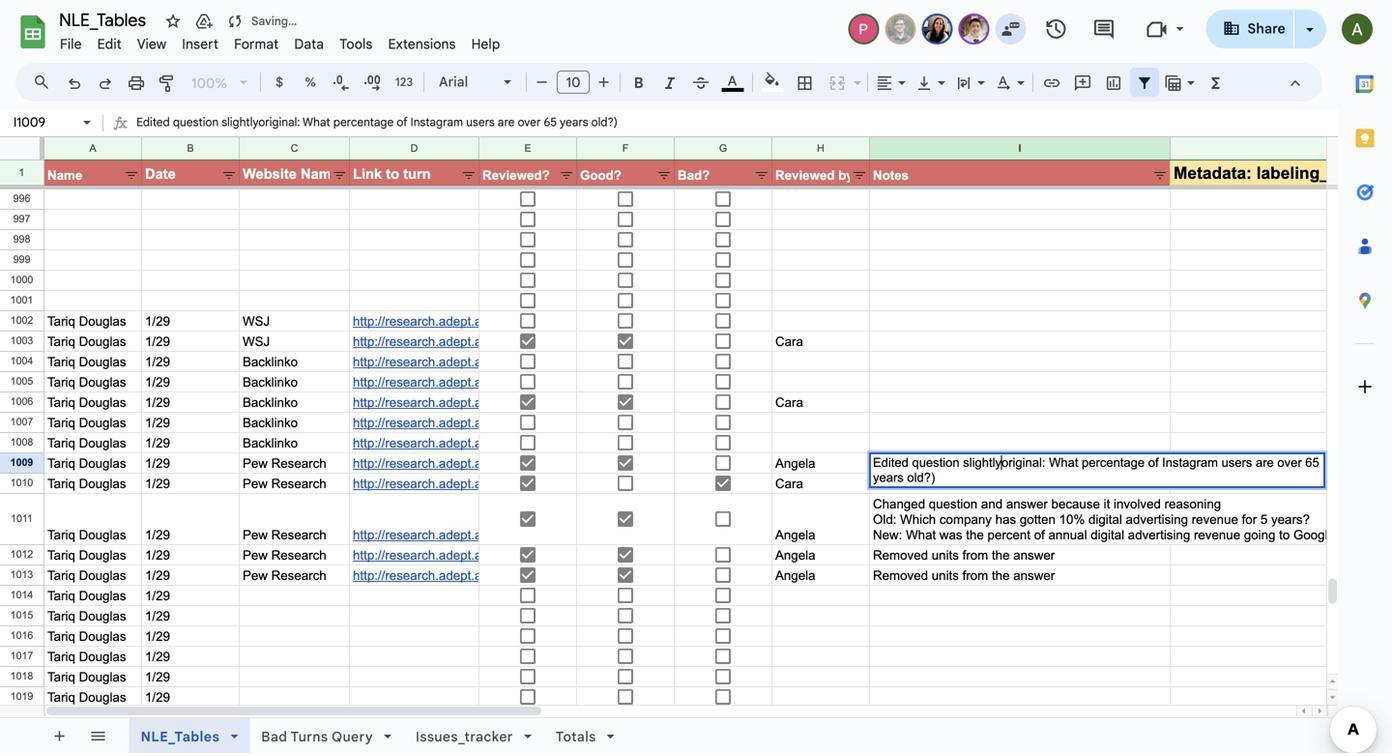 Task type: vqa. For each thing, say whether or not it's contained in the screenshot.
1st list from the top
no



Task type: describe. For each thing, give the bounding box(es) containing it.
years for edited question slightlyoriginal: what percentage of instagram users are over 65 years old?) "field"
[[873, 470, 904, 485]]

share
[[1248, 20, 1286, 37]]

are for edited question slightlyoriginal: what percentage of instagram users are over 65 years old?) "field"
[[1256, 455, 1274, 470]]

arial
[[439, 73, 468, 90]]

cara nguyen image
[[924, 15, 951, 43]]

fill color image
[[761, 69, 784, 92]]

Zoom field
[[184, 69, 256, 98]]

Edited question slightlyoriginal: What percentage of Instagram users are over 65 years old?) field
[[136, 111, 1338, 136]]

extensions menu item
[[380, 33, 464, 56]]

edited question slightlyoriginal: what percentage of instagram users are over 65 years old?) for 'edited question slightlyoriginal: what percentage of instagram users are over 65 years old?)' field
[[136, 115, 618, 130]]

insert
[[182, 36, 219, 53]]

tab list inside menu bar banner
[[1338, 57, 1392, 699]]

file menu item
[[52, 33, 90, 56]]

question for 'edited question slightlyoriginal: what percentage of instagram users are over 65 years old?)' field
[[173, 115, 219, 130]]

Rename text field
[[52, 8, 158, 31]]

issues_tracker
[[416, 728, 513, 745]]

share button
[[1206, 10, 1295, 48]]

nle_tables
[[141, 728, 220, 745]]

users for edited question slightlyoriginal: what percentage of instagram users are over 65 years old?) "field"
[[1222, 455, 1252, 470]]

percentage for 'edited question slightlyoriginal: what percentage of instagram users are over 65 years old?)' field
[[333, 115, 394, 130]]

tommy hong image
[[961, 15, 988, 43]]

instagram for edited question slightlyoriginal: what percentage of instagram users are over 65 years old?) "field"
[[1162, 455, 1218, 470]]

1 toolbar from the left
[[40, 718, 121, 753]]

edited for edited question slightlyoriginal: what percentage of instagram users are over 65 years old?) "field"
[[873, 455, 909, 470]]

123
[[395, 75, 413, 89]]

functions image
[[1205, 69, 1227, 96]]

vertical align image
[[914, 69, 936, 96]]

help
[[471, 36, 500, 53]]

over for edited question slightlyoriginal: what percentage of instagram users are over 65 years old?) "field"
[[1277, 455, 1302, 470]]

saving…
[[251, 14, 297, 29]]

format menu item
[[226, 33, 287, 56]]

text color image
[[722, 69, 744, 92]]

saving… button
[[221, 8, 302, 35]]

data menu item
[[287, 33, 332, 56]]

application containing share
[[0, 0, 1392, 753]]

years for 'edited question slightlyoriginal: what percentage of instagram users are over 65 years old?)' field
[[560, 115, 588, 130]]

query
[[332, 728, 373, 745]]

main toolbar
[[57, 0, 1233, 403]]

totals button
[[543, 718, 627, 753]]

view menu item
[[129, 33, 174, 56]]

menu bar inside menu bar banner
[[52, 25, 508, 57]]

Font size field
[[557, 71, 597, 95]]

Font size text field
[[558, 71, 589, 94]]

view
[[137, 36, 167, 53]]

Zoom text field
[[187, 70, 233, 97]]

tools menu item
[[332, 33, 380, 56]]

menu bar banner
[[0, 0, 1392, 753]]

quick sharing actions image
[[1306, 28, 1314, 58]]

$ button
[[265, 68, 294, 97]]



Task type: locate. For each thing, give the bounding box(es) containing it.
0 horizontal spatial years
[[560, 115, 588, 130]]

of for 'edited question slightlyoriginal: what percentage of instagram users are over 65 years old?)' field
[[397, 115, 408, 130]]

0 horizontal spatial 65
[[544, 115, 557, 130]]

are for 'edited question slightlyoriginal: what percentage of instagram users are over 65 years old?)' field
[[498, 115, 515, 130]]

text rotation image
[[993, 69, 1015, 96]]

1 vertical spatial of
[[1148, 455, 1159, 470]]

1 vertical spatial instagram
[[1162, 455, 1218, 470]]

turns
[[291, 728, 328, 745]]

insert menu item
[[174, 33, 226, 56]]

1 vertical spatial percentage
[[1082, 455, 1145, 470]]

0 vertical spatial slightlyoriginal:
[[222, 115, 300, 130]]

0 vertical spatial what
[[303, 115, 330, 130]]

0 horizontal spatial over
[[518, 115, 541, 130]]

0 vertical spatial instagram
[[411, 115, 463, 130]]

edited for 'edited question slightlyoriginal: what percentage of instagram users are over 65 years old?)' field
[[136, 115, 170, 130]]

0 horizontal spatial toolbar
[[40, 718, 121, 753]]

format
[[234, 36, 279, 53]]

are
[[498, 115, 515, 130], [1256, 455, 1274, 470]]

0 horizontal spatial question
[[173, 115, 219, 130]]

application
[[0, 0, 1392, 753]]

edited question slightlyoriginal: what percentage of instagram users are over 65 years old?) for edited question slightlyoriginal: what percentage of instagram users are over 65 years old?) "field"
[[873, 455, 1323, 485]]

slightlyoriginal:
[[222, 115, 300, 130], [963, 455, 1046, 470]]

0 vertical spatial edited question slightlyoriginal: what percentage of instagram users are over 65 years old?)
[[136, 115, 618, 130]]

slightlyoriginal: for 'edited question slightlyoriginal: what percentage of instagram users are over 65 years old?)' field
[[222, 115, 300, 130]]

percentage for edited question slightlyoriginal: what percentage of instagram users are over 65 years old?) "field"
[[1082, 455, 1145, 470]]

what inside field
[[303, 115, 330, 130]]

% button
[[296, 68, 325, 97]]

0 horizontal spatial what
[[303, 115, 330, 130]]

1 horizontal spatial what
[[1049, 455, 1078, 470]]

0 horizontal spatial old?)
[[591, 115, 618, 130]]

0 vertical spatial over
[[518, 115, 541, 130]]

1 vertical spatial over
[[1277, 455, 1302, 470]]

old?) inside edited question slightlyoriginal: what percentage of instagram users are over 65 years old?)
[[907, 470, 935, 485]]

extensions
[[388, 36, 456, 53]]

percentage inside field
[[333, 115, 394, 130]]

edited
[[136, 115, 170, 130], [873, 455, 909, 470]]

issues_tracker button
[[403, 718, 544, 753]]

font list. arial selected. option
[[439, 69, 492, 96]]

Menus field
[[24, 69, 67, 96]]

1 vertical spatial what
[[1049, 455, 1078, 470]]

I1009 field
[[873, 455, 1323, 485]]

edited question slightlyoriginal: what percentage of instagram users are over 65 years old?) inside field
[[136, 115, 618, 130]]

question
[[173, 115, 219, 130], [912, 455, 960, 470]]

1 horizontal spatial are
[[1256, 455, 1274, 470]]

what for edited question slightlyoriginal: what percentage of instagram users are over 65 years old?) "field"
[[1049, 455, 1078, 470]]

years inside edited question slightlyoriginal: what percentage of instagram users are over 65 years old?)
[[873, 470, 904, 485]]

totals
[[556, 728, 596, 745]]

over for 'edited question slightlyoriginal: what percentage of instagram users are over 65 years old?)' field
[[518, 115, 541, 130]]

users inside edited question slightlyoriginal: what percentage of instagram users are over 65 years old?)
[[1222, 455, 1252, 470]]

payton hansen image
[[850, 15, 877, 43]]

1 vertical spatial are
[[1256, 455, 1274, 470]]

0 horizontal spatial of
[[397, 115, 408, 130]]

are inside field
[[498, 115, 515, 130]]

0 vertical spatial users
[[466, 115, 495, 130]]

instagram
[[411, 115, 463, 130], [1162, 455, 1218, 470]]

0 vertical spatial percentage
[[333, 115, 394, 130]]

edited inside edited question slightlyoriginal: what percentage of instagram users are over 65 years old?)
[[873, 455, 909, 470]]

users for 'edited question slightlyoriginal: what percentage of instagram users are over 65 years old?)' field
[[466, 115, 495, 130]]

edit menu item
[[90, 33, 129, 56]]

file
[[60, 36, 82, 53]]

over inside field
[[518, 115, 541, 130]]

Star checkbox
[[160, 8, 187, 35]]

1 horizontal spatial slightlyoriginal:
[[963, 455, 1046, 470]]

1 vertical spatial slightlyoriginal:
[[963, 455, 1046, 470]]

1 vertical spatial edited
[[873, 455, 909, 470]]

are inside edited question slightlyoriginal: what percentage of instagram users are over 65 years old?)
[[1256, 455, 1274, 470]]

what for 'edited question slightlyoriginal: what percentage of instagram users are over 65 years old?)' field
[[303, 115, 330, 130]]

borders image
[[794, 69, 816, 96]]

users
[[466, 115, 495, 130], [1222, 455, 1252, 470]]

old?) for edited question slightlyoriginal: what percentage of instagram users are over 65 years old?) "field"
[[907, 470, 935, 485]]

of inside edited question slightlyoriginal: what percentage of instagram users are over 65 years old?) "field"
[[1148, 455, 1159, 470]]

65 inside field
[[544, 115, 557, 130]]

all sheets image
[[82, 720, 113, 751]]

what
[[303, 115, 330, 130], [1049, 455, 1078, 470]]

data
[[294, 36, 324, 53]]

0 vertical spatial edited
[[136, 115, 170, 130]]

0 vertical spatial question
[[173, 115, 219, 130]]

what inside edited question slightlyoriginal: what percentage of instagram users are over 65 years old?)
[[1049, 455, 1078, 470]]

1 horizontal spatial edited
[[873, 455, 909, 470]]

toolbar containing nle_tables
[[123, 718, 643, 753]]

123 button
[[389, 68, 420, 97]]

1 horizontal spatial years
[[873, 470, 904, 485]]

1 horizontal spatial question
[[912, 455, 960, 470]]

0 vertical spatial are
[[498, 115, 515, 130]]

65
[[544, 115, 557, 130], [1305, 455, 1319, 470]]

question for edited question slightlyoriginal: what percentage of instagram users are over 65 years old?) "field"
[[912, 455, 960, 470]]

1 vertical spatial edited question slightlyoriginal: what percentage of instagram users are over 65 years old?)
[[873, 455, 1323, 485]]

1 horizontal spatial toolbar
[[123, 718, 643, 753]]

horizontal align image
[[874, 69, 896, 96]]

slightlyoriginal: for edited question slightlyoriginal: what percentage of instagram users are over 65 years old?) "field"
[[963, 455, 1046, 470]]

bad
[[261, 728, 287, 745]]

percentage
[[333, 115, 394, 130], [1082, 455, 1145, 470]]

0 vertical spatial old?)
[[591, 115, 618, 130]]

0 vertical spatial 65
[[544, 115, 557, 130]]

teddy rothschild image
[[887, 15, 914, 43]]

of for edited question slightlyoriginal: what percentage of instagram users are over 65 years old?) "field"
[[1148, 455, 1159, 470]]

of inside 'edited question slightlyoriginal: what percentage of instagram users are over 65 years old?)' field
[[397, 115, 408, 130]]

0 horizontal spatial instagram
[[411, 115, 463, 130]]

instagram inside edited question slightlyoriginal: what percentage of instagram users are over 65 years old?)
[[1162, 455, 1218, 470]]

menu bar
[[52, 25, 508, 57]]

text wrapping image
[[953, 69, 975, 96]]

slightlyoriginal: inside 'edited question slightlyoriginal: what percentage of instagram users are over 65 years old?)' field
[[222, 115, 300, 130]]

1 horizontal spatial percentage
[[1082, 455, 1145, 470]]

none text field inside name box (⌘ + j) element
[[8, 113, 79, 131]]

of
[[397, 115, 408, 130], [1148, 455, 1159, 470]]

1 horizontal spatial users
[[1222, 455, 1252, 470]]

1 horizontal spatial of
[[1148, 455, 1159, 470]]

tab list
[[1338, 57, 1392, 699]]

bad turns query button
[[249, 718, 404, 753]]

toolbar
[[40, 718, 121, 753], [123, 718, 643, 753]]

0 horizontal spatial users
[[466, 115, 495, 130]]

instagram inside field
[[411, 115, 463, 130]]

edited question slightlyoriginal: what percentage of instagram users are over 65 years old?)
[[136, 115, 618, 130], [873, 455, 1323, 485]]

users inside field
[[466, 115, 495, 130]]

old?) for 'edited question slightlyoriginal: what percentage of instagram users are over 65 years old?)' field
[[591, 115, 618, 130]]

over inside edited question slightlyoriginal: what percentage of instagram users are over 65 years old?)
[[1277, 455, 1302, 470]]

years
[[560, 115, 588, 130], [873, 470, 904, 485]]

1 horizontal spatial over
[[1277, 455, 1302, 470]]

%
[[305, 74, 316, 90]]

slightlyoriginal: inside edited question slightlyoriginal: what percentage of instagram users are over 65 years old?) "field"
[[963, 455, 1046, 470]]

0 vertical spatial of
[[397, 115, 408, 130]]

percentage inside edited question slightlyoriginal: what percentage of instagram users are over 65 years old?)
[[1082, 455, 1145, 470]]

instagram for 'edited question slightlyoriginal: what percentage of instagram users are over 65 years old?)' field
[[411, 115, 463, 130]]

0 horizontal spatial percentage
[[333, 115, 394, 130]]

$
[[275, 74, 283, 90]]

over
[[518, 115, 541, 130], [1277, 455, 1302, 470]]

1 horizontal spatial edited question slightlyoriginal: what percentage of instagram users are over 65 years old?)
[[873, 455, 1323, 485]]

None text field
[[8, 113, 79, 131]]

question inside edited question slightlyoriginal: what percentage of instagram users are over 65 years old?)
[[912, 455, 960, 470]]

1 vertical spatial old?)
[[907, 470, 935, 485]]

nle_tables button
[[129, 718, 250, 753]]

0 horizontal spatial slightlyoriginal:
[[222, 115, 300, 130]]

1 horizontal spatial old?)
[[907, 470, 935, 485]]

menu bar containing file
[[52, 25, 508, 57]]

bad turns query
[[261, 728, 373, 745]]

old?)
[[591, 115, 618, 130], [907, 470, 935, 485]]

question inside field
[[173, 115, 219, 130]]

0 horizontal spatial edited
[[136, 115, 170, 130]]

0 vertical spatial years
[[560, 115, 588, 130]]

65 inside edited question slightlyoriginal: what percentage of instagram users are over 65 years old?)
[[1305, 455, 1319, 470]]

tools
[[340, 36, 373, 53]]

65 for edited question slightlyoriginal: what percentage of instagram users are over 65 years old?) "field"
[[1305, 455, 1319, 470]]

help menu item
[[464, 33, 508, 56]]

1 vertical spatial years
[[873, 470, 904, 485]]

1 horizontal spatial instagram
[[1162, 455, 1218, 470]]

65 for 'edited question slightlyoriginal: what percentage of instagram users are over 65 years old?)' field
[[544, 115, 557, 130]]

1 vertical spatial users
[[1222, 455, 1252, 470]]

2 toolbar from the left
[[123, 718, 643, 753]]

edit
[[97, 36, 122, 53]]

1 vertical spatial question
[[912, 455, 960, 470]]

0 horizontal spatial edited question slightlyoriginal: what percentage of instagram users are over 65 years old?)
[[136, 115, 618, 130]]

1 vertical spatial 65
[[1305, 455, 1319, 470]]

old?) inside 'edited question slightlyoriginal: what percentage of instagram users are over 65 years old?)' field
[[591, 115, 618, 130]]

1 horizontal spatial 65
[[1305, 455, 1319, 470]]

edited inside field
[[136, 115, 170, 130]]

name box (⌘ + j) element
[[6, 111, 97, 134]]

0 horizontal spatial are
[[498, 115, 515, 130]]

years inside field
[[560, 115, 588, 130]]



